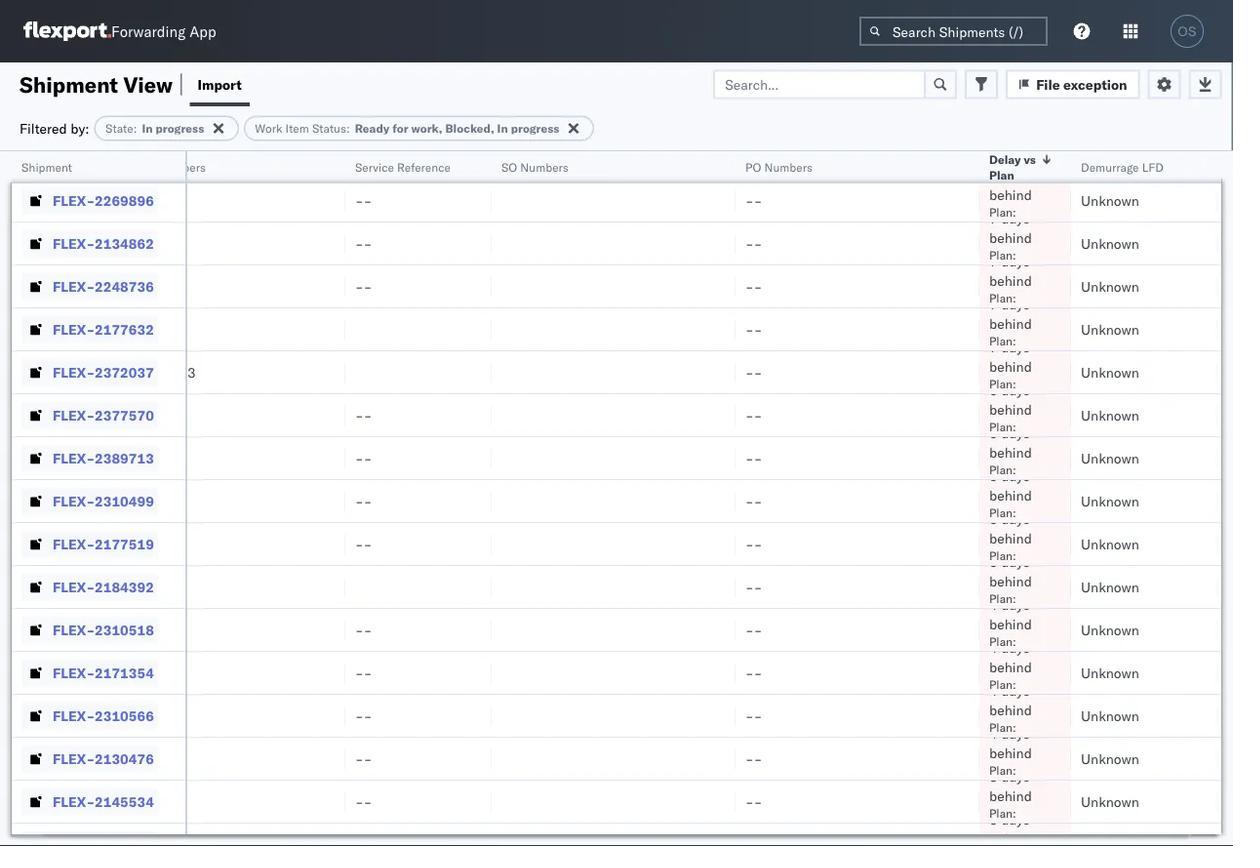 Task type: locate. For each thing, give the bounding box(es) containing it.
exception
[[1064, 76, 1128, 93]]

7 down 07/30/2023
[[990, 252, 998, 269]]

: left ready
[[346, 121, 350, 136]]

0 vertical spatial shipment
[[20, 71, 118, 98]]

numbers down state : in progress
[[158, 160, 206, 174]]

days inside 6 days behind plan: 08/09/2023
[[1002, 381, 1030, 398]]

2 06/26/2023 from the top
[[990, 693, 1062, 708]]

days for 4 days behind plan: 05/11/2023
[[1002, 725, 1030, 742]]

7 flex- from the top
[[53, 406, 95, 424]]

numbers inside button
[[158, 160, 206, 174]]

2 08/15/2023 from the top
[[990, 736, 1062, 751]]

flex- inside flex-2352821 button
[[53, 149, 95, 166]]

7 days from the top
[[1002, 381, 1030, 398]]

3 plan: from the top
[[990, 248, 1017, 263]]

plan: for 6 days behind plan: 08/09/2023
[[990, 420, 1017, 434]]

flex- inside button
[[53, 364, 95, 381]]

service
[[355, 160, 394, 174]]

06/06/2023
[[990, 564, 1062, 579]]

days inside 5 days behind plan: 08/15/2023
[[1002, 467, 1030, 484]]

0 vertical spatial 08/10/2023
[[990, 478, 1062, 493]]

flex- inside flex-2177632 button
[[53, 321, 95, 338]]

days for 5 days behind plan: 08/15/2023
[[1002, 467, 1030, 484]]

7 unknown from the top
[[1081, 406, 1140, 424]]

9 plan: from the top
[[990, 506, 1017, 520]]

: up 2352821
[[133, 121, 137, 136]]

5
[[990, 467, 998, 484], [990, 510, 998, 527], [990, 553, 998, 570]]

shipment
[[20, 71, 118, 98], [21, 160, 72, 174]]

7 inside the 7 days behind plan: 05/09/2023
[[990, 209, 998, 226]]

4 inside '4 days behind plan: 08/10/2023'
[[990, 596, 998, 613]]

8 inside 8 days behind plan: 09/03/2023
[[990, 123, 998, 141]]

1 4 from the top
[[990, 596, 998, 613]]

behind inside 7 days behind plan: 06/26/2023
[[990, 315, 1032, 332]]

flex- for 2352821
[[53, 149, 95, 166]]

lfd
[[1143, 160, 1164, 174]]

11 unknown from the top
[[1081, 578, 1140, 595]]

1 numbers from the left
[[158, 160, 206, 174]]

3 4 from the top
[[990, 682, 998, 699]]

days for 7 days behind plan: 07/10/2023
[[1002, 252, 1030, 269]]

days inside 3 days behind
[[1002, 811, 1030, 828]]

8 behind from the top
[[990, 444, 1032, 461]]

behind inside '4 days behind plan: 08/10/2023'
[[990, 615, 1032, 632]]

behind inside 3 days behind plan: 05/16/2023
[[990, 787, 1032, 804]]

progress up "booking numbers"
[[156, 121, 204, 136]]

flex- down flex-2269896 button
[[53, 235, 95, 252]]

behind inside 5 days behind plan: 08/15/2023
[[990, 487, 1032, 504]]

flex- inside flex-2145534 button
[[53, 793, 95, 810]]

0 vertical spatial 06/26/2023
[[990, 349, 1062, 364]]

flex- down flex-2389713 button on the left
[[53, 492, 95, 509]]

08/15/2023 up 06/06/2023
[[990, 521, 1062, 536]]

plan: inside 7 days behind plan: 06/26/2023
[[990, 334, 1017, 348]]

flex-2171354
[[53, 664, 154, 681]]

14 days from the top
[[1002, 682, 1030, 699]]

flex- inside "flex-2177519" button
[[53, 535, 95, 552]]

behind for 6 days behind plan: 08/10/2023
[[990, 444, 1032, 461]]

2 plan: from the top
[[990, 205, 1017, 220]]

13 flex- from the top
[[53, 664, 95, 681]]

days inside 7 days behind plan: 10/18/2023
[[1002, 338, 1030, 355]]

item
[[286, 121, 309, 136]]

plan: inside 4 days behind plan: 08/15/2023
[[990, 720, 1017, 735]]

flex- inside flex-2130476 button
[[53, 750, 95, 767]]

7 inside 7 days behind plan: 06/26/2023
[[990, 295, 998, 312]]

flex- down flex-2177632 button
[[53, 364, 95, 381]]

3 numbers from the left
[[765, 160, 813, 174]]

6 inside 6 days behind plan: 08/09/2023
[[990, 381, 998, 398]]

8
[[990, 123, 998, 141], [990, 166, 998, 183]]

flex-2352821 button
[[21, 144, 158, 171]]

flex-2310518
[[53, 621, 154, 638]]

3 flex- from the top
[[53, 235, 95, 252]]

flex-2389713
[[53, 449, 154, 467]]

plan: inside 8 days behind plan: 09/03/2023
[[990, 162, 1017, 177]]

0 vertical spatial 8
[[990, 123, 998, 141]]

flex- down "flex-2310499" button
[[53, 535, 95, 552]]

days inside 6 days behind plan: 08/10/2023
[[1002, 424, 1030, 441]]

06/26/2023 up 4 days behind plan: 05/11/2023 on the right bottom of page
[[990, 693, 1062, 708]]

5 days from the top
[[1002, 295, 1030, 312]]

5 up 07/15/2023
[[990, 553, 998, 570]]

plan: inside 4 days behind plan: 05/11/2023
[[990, 763, 1017, 778]]

flex-2134862 button
[[21, 230, 158, 257]]

7 inside 7 days behind plan: 10/18/2023
[[990, 338, 998, 355]]

behind for 5 days behind plan: 06/06/2023
[[990, 529, 1032, 547]]

vs
[[1024, 152, 1036, 166]]

7 plan: from the top
[[990, 420, 1017, 434]]

flex- inside flex-2310518 button
[[53, 621, 95, 638]]

days inside 3 days behind plan: 05/16/2023
[[1002, 768, 1030, 785]]

2 vertical spatial 5
[[990, 553, 998, 570]]

plan
[[990, 167, 1015, 182]]

8 plan: from the top
[[990, 463, 1017, 477]]

13 plan: from the top
[[990, 677, 1017, 692]]

plan: for 4 days behind plan: 05/11/2023
[[990, 763, 1017, 778]]

0 horizontal spatial in
[[142, 121, 153, 136]]

flex-
[[53, 149, 95, 166], [53, 192, 95, 209], [53, 235, 95, 252], [53, 278, 95, 295], [53, 321, 95, 338], [53, 364, 95, 381], [53, 406, 95, 424], [53, 449, 95, 467], [53, 492, 95, 509], [53, 535, 95, 552], [53, 578, 95, 595], [53, 621, 95, 638], [53, 664, 95, 681], [53, 707, 95, 724], [53, 750, 95, 767], [53, 793, 95, 810]]

11 behind from the top
[[990, 572, 1032, 589]]

5 inside 5 days behind plan: 08/15/2023
[[990, 467, 998, 484]]

3 down 05/11/2023
[[990, 811, 998, 828]]

plan: for 7 days behind plan: 06/26/2023
[[990, 334, 1017, 348]]

2 8 from the top
[[990, 166, 998, 183]]

flex-2177519 button
[[21, 530, 158, 558]]

0 vertical spatial 3
[[990, 768, 998, 785]]

8 days from the top
[[1002, 424, 1030, 441]]

1 horizontal spatial :
[[346, 121, 350, 136]]

08/15/2023 up 05/11/2023
[[990, 736, 1062, 751]]

1 vertical spatial 08/15/2023
[[990, 736, 1062, 751]]

4 down 07/15/2023
[[990, 639, 998, 656]]

days inside 5 days behind plan: 07/15/2023
[[1002, 553, 1030, 570]]

5 behind from the top
[[990, 315, 1032, 332]]

2 flex- from the top
[[53, 192, 95, 209]]

10/18/2023
[[990, 392, 1062, 407]]

2 unknown from the top
[[1081, 192, 1140, 209]]

7 down plan
[[990, 209, 998, 226]]

flex- down flex-2184392 button
[[53, 621, 95, 638]]

2 7 from the top
[[990, 252, 998, 269]]

days for 4 days behind plan: 06/26/2023
[[1002, 639, 1030, 656]]

behind inside 4 days behind plan: 08/15/2023
[[990, 701, 1032, 718]]

2 numbers from the left
[[521, 160, 569, 174]]

4 inside 4 days behind plan: 05/11/2023
[[990, 725, 998, 742]]

shipment up by:
[[20, 71, 118, 98]]

flex- for 2145534
[[53, 793, 95, 810]]

06/26/2023 for 4 days behind
[[990, 693, 1062, 708]]

6 inside 6 days behind plan: 08/10/2023
[[990, 424, 998, 441]]

plan: inside 3 days behind plan: 05/16/2023
[[990, 806, 1017, 821]]

flex-2269896 button
[[21, 187, 158, 214]]

8 inside 8 days behind plan: 07/30/2023
[[990, 166, 998, 183]]

behind inside 7 days behind plan: 10/18/2023
[[990, 358, 1032, 375]]

1 8 from the top
[[990, 123, 998, 141]]

shipment for shipment
[[21, 160, 72, 174]]

5 up 06/06/2023
[[990, 510, 998, 527]]

2 days from the top
[[1002, 166, 1030, 183]]

behind inside 4 days behind plan: 06/26/2023
[[990, 658, 1032, 675]]

behind for 7 days behind plan: 07/10/2023
[[990, 272, 1032, 289]]

7 for 7 days behind plan: 07/10/2023
[[990, 252, 998, 269]]

behind inside 5 days behind plan: 07/15/2023
[[990, 572, 1032, 589]]

11 flex- from the top
[[53, 578, 95, 595]]

behind inside 6 days behind plan: 08/09/2023
[[990, 401, 1032, 418]]

shipment for shipment view
[[20, 71, 118, 98]]

5 days behind plan: 07/15/2023
[[990, 553, 1062, 622]]

file exception button
[[1006, 70, 1140, 99], [1006, 70, 1140, 99]]

plan: inside 4 days behind plan: 06/26/2023
[[990, 677, 1017, 692]]

2 horizontal spatial numbers
[[765, 160, 813, 174]]

8 days behind plan: 07/30/2023
[[990, 166, 1062, 235]]

5 inside 5 days behind plan: 06/06/2023
[[990, 510, 998, 527]]

08/10/2023 down 08/09/2023
[[990, 478, 1062, 493]]

2 resize handle column header from the left
[[162, 151, 185, 846]]

flex- down "flex-2177519" button
[[53, 578, 95, 595]]

3 days from the top
[[1002, 209, 1030, 226]]

05/09/2023
[[990, 264, 1062, 278]]

service reference
[[355, 160, 451, 174]]

days
[[1002, 123, 1030, 141], [1002, 166, 1030, 183], [1002, 209, 1030, 226], [1002, 252, 1030, 269], [1002, 295, 1030, 312], [1002, 338, 1030, 355], [1002, 381, 1030, 398], [1002, 424, 1030, 441], [1002, 467, 1030, 484], [1002, 510, 1030, 527], [1002, 553, 1030, 570], [1002, 596, 1030, 613], [1002, 639, 1030, 656], [1002, 682, 1030, 699], [1002, 725, 1030, 742], [1002, 768, 1030, 785], [1002, 811, 1030, 828]]

12 days from the top
[[1002, 596, 1030, 613]]

2 4 from the top
[[990, 639, 998, 656]]

flex- down flex-2248736 button
[[53, 321, 95, 338]]

1 flex- from the top
[[53, 149, 95, 166]]

flex- down flex-2310566 button
[[53, 750, 95, 767]]

4 up 05/11/2023
[[990, 725, 998, 742]]

11 plan: from the top
[[990, 591, 1017, 606]]

flex- down shipment button
[[53, 192, 95, 209]]

1 horizontal spatial progress
[[511, 121, 560, 136]]

3 days behind
[[990, 811, 1032, 846]]

2269896
[[95, 192, 154, 209]]

flex-2372037 button
[[21, 359, 158, 386]]

8 flex- from the top
[[53, 449, 95, 467]]

15 plan: from the top
[[990, 763, 1017, 778]]

days inside 7 days behind plan: 07/10/2023
[[1002, 252, 1030, 269]]

import
[[198, 76, 242, 93]]

5 down 08/09/2023
[[990, 467, 998, 484]]

0 vertical spatial 08/15/2023
[[990, 521, 1062, 536]]

4 flex- from the top
[[53, 278, 95, 295]]

15 flex- from the top
[[53, 750, 95, 767]]

3 5 from the top
[[990, 553, 998, 570]]

4 plan: from the top
[[990, 291, 1017, 305]]

flex-2352821
[[53, 149, 154, 166]]

so
[[502, 160, 517, 174]]

16 behind from the top
[[990, 787, 1032, 804]]

in right blocked,
[[497, 121, 508, 136]]

flex- inside "flex-2171354" button
[[53, 664, 95, 681]]

9 days from the top
[[1002, 467, 1030, 484]]

3 behind from the top
[[990, 229, 1032, 246]]

flex- inside flex-2269896 button
[[53, 192, 95, 209]]

9 flex- from the top
[[53, 492, 95, 509]]

plan: inside 5 days behind plan: 06/06/2023
[[990, 548, 1017, 563]]

4 for 4 days behind plan: 06/26/2023
[[990, 639, 998, 656]]

in right state
[[142, 121, 153, 136]]

:
[[133, 121, 137, 136], [346, 121, 350, 136]]

plan: inside 6 days behind plan: 08/10/2023
[[990, 463, 1017, 477]]

blocked,
[[445, 121, 494, 136]]

10 plan: from the top
[[990, 548, 1017, 563]]

6
[[990, 381, 998, 398], [990, 424, 998, 441]]

flex- down flex-2134862 button
[[53, 278, 95, 295]]

flex- inside flex-2310566 button
[[53, 707, 95, 724]]

05/16/2023
[[990, 822, 1062, 836]]

3 days behind plan: 05/16/2023
[[990, 768, 1062, 836]]

1 08/15/2023 from the top
[[990, 521, 1062, 536]]

flex- down flex-2310518 button
[[53, 664, 95, 681]]

unknown
[[1081, 149, 1140, 166], [1081, 192, 1140, 209], [1081, 235, 1140, 252], [1081, 278, 1140, 295], [1081, 321, 1140, 338], [1081, 364, 1140, 381], [1081, 406, 1140, 424], [1081, 449, 1140, 467], [1081, 492, 1140, 509], [1081, 535, 1140, 552], [1081, 578, 1140, 595], [1081, 621, 1140, 638], [1081, 664, 1140, 681], [1081, 707, 1140, 724], [1081, 750, 1140, 767], [1081, 793, 1140, 810]]

flex- for 2372037
[[53, 364, 95, 381]]

plan: inside 5 days behind plan: 07/15/2023
[[990, 591, 1017, 606]]

resize handle column header
[[78, 151, 101, 846], [162, 151, 185, 846], [322, 151, 345, 846], [468, 151, 492, 846], [712, 151, 736, 846], [956, 151, 980, 846], [1048, 151, 1072, 846], [1195, 151, 1218, 846]]

4 for 4 days behind plan: 08/10/2023
[[990, 596, 998, 613]]

flex- inside flex-2184392 button
[[53, 578, 95, 595]]

1 vertical spatial 08/10/2023
[[990, 650, 1062, 665]]

07/10/2023
[[990, 306, 1062, 321]]

plan: inside '4 days behind plan: 08/10/2023'
[[990, 634, 1017, 649]]

4 down '4 days behind plan: 08/10/2023' at the bottom right of page
[[990, 682, 998, 699]]

2134862
[[95, 235, 154, 252]]

1 behind from the top
[[990, 143, 1032, 160]]

shipment view
[[20, 71, 173, 98]]

16 plan: from the top
[[990, 806, 1017, 821]]

flex- down "flex-2171354" button
[[53, 707, 95, 724]]

3 up 3 days behind
[[990, 768, 998, 785]]

5 unknown from the top
[[1081, 321, 1140, 338]]

plan: inside 7 days behind plan: 07/10/2023
[[990, 291, 1017, 305]]

flex- inside flex-2134862 button
[[53, 235, 95, 252]]

delay vs plan
[[990, 152, 1036, 182]]

flex-2134862
[[53, 235, 154, 252]]

1 6 from the top
[[990, 381, 998, 398]]

12 behind from the top
[[990, 615, 1032, 632]]

10 days from the top
[[1002, 510, 1030, 527]]

6 flex- from the top
[[53, 364, 95, 381]]

plan: for 4 days behind plan: 08/10/2023
[[990, 634, 1017, 649]]

days inside 8 days behind plan: 07/30/2023
[[1002, 166, 1030, 183]]

8 days behind plan: 09/03/2023
[[990, 123, 1062, 192]]

shipment inside shipment button
[[21, 160, 72, 174]]

7 days behind plan: 07/10/2023
[[990, 252, 1062, 321]]

17 days from the top
[[1002, 811, 1030, 828]]

numbers right so
[[521, 160, 569, 174]]

behind for 4 days behind plan: 08/15/2023
[[990, 701, 1032, 718]]

1 horizontal spatial numbers
[[521, 160, 569, 174]]

progress up so numbers
[[511, 121, 560, 136]]

import button
[[190, 62, 250, 106]]

4 inside 4 days behind plan: 08/15/2023
[[990, 682, 998, 699]]

6 days behind plan: 08/09/2023
[[990, 381, 1062, 450]]

days inside '4 days behind plan: 08/10/2023'
[[1002, 596, 1030, 613]]

1 in from the left
[[142, 121, 153, 136]]

5 inside 5 days behind plan: 07/15/2023
[[990, 553, 998, 570]]

4 inside 4 days behind plan: 06/26/2023
[[990, 639, 998, 656]]

6 unknown from the top
[[1081, 364, 1140, 381]]

1 plan: from the top
[[990, 162, 1017, 177]]

12 flex- from the top
[[53, 621, 95, 638]]

days inside 7 days behind plan: 06/26/2023
[[1002, 295, 1030, 312]]

plan: inside 7 days behind plan: 10/18/2023
[[990, 377, 1017, 391]]

17 behind from the top
[[990, 830, 1032, 846]]

behind for 4 days behind plan: 05/11/2023
[[990, 744, 1032, 761]]

15 behind from the top
[[990, 744, 1032, 761]]

flex- inside "flex-2310499" button
[[53, 492, 95, 509]]

6 resize handle column header from the left
[[956, 151, 980, 846]]

shipment button
[[12, 155, 166, 175]]

flex- inside flex-2389713 button
[[53, 449, 95, 467]]

days inside 8 days behind plan: 09/03/2023
[[1002, 123, 1030, 141]]

flex- for 2310566
[[53, 707, 95, 724]]

1 vertical spatial 8
[[990, 166, 998, 183]]

08/10/2023 down 07/15/2023
[[990, 650, 1062, 665]]

0 horizontal spatial numbers
[[158, 160, 206, 174]]

3
[[990, 768, 998, 785], [990, 811, 998, 828]]

1 vertical spatial 06/26/2023
[[990, 693, 1062, 708]]

behind inside the 7 days behind plan: 05/09/2023
[[990, 229, 1032, 246]]

file
[[1037, 76, 1061, 93]]

10 flex- from the top
[[53, 535, 95, 552]]

0 vertical spatial 5
[[990, 467, 998, 484]]

1 vertical spatial 6
[[990, 424, 998, 441]]

plan: inside 6 days behind plan: 08/09/2023
[[990, 420, 1017, 434]]

flex- for 2310518
[[53, 621, 95, 638]]

1 vertical spatial 3
[[990, 811, 998, 828]]

0 horizontal spatial progress
[[156, 121, 204, 136]]

4 down 06/06/2023
[[990, 596, 998, 613]]

2 : from the left
[[346, 121, 350, 136]]

file exception
[[1037, 76, 1128, 93]]

flex- down flex-2130476 button
[[53, 793, 95, 810]]

forwarding app link
[[23, 21, 216, 41]]

5 flex- from the top
[[53, 321, 95, 338]]

3 for 3 days behind plan: 05/16/2023
[[990, 768, 998, 785]]

4 4 from the top
[[990, 725, 998, 742]]

5 plan: from the top
[[990, 334, 1017, 348]]

plan: inside the 7 days behind plan: 05/09/2023
[[990, 248, 1017, 263]]

6 up 08/09/2023
[[990, 381, 998, 398]]

behind inside 6 days behind plan: 08/10/2023
[[990, 444, 1032, 461]]

behind inside 4 days behind plan: 05/11/2023
[[990, 744, 1032, 761]]

07/30/2023
[[990, 221, 1062, 235]]

12 unknown from the top
[[1081, 621, 1140, 638]]

3 inside 3 days behind
[[990, 811, 998, 828]]

3 unknown from the top
[[1081, 235, 1140, 252]]

0 vertical spatial 6
[[990, 381, 998, 398]]

plan: inside 5 days behind plan: 08/15/2023
[[990, 506, 1017, 520]]

os
[[1178, 24, 1197, 39]]

days inside 5 days behind plan: 06/06/2023
[[1002, 510, 1030, 527]]

1 5 from the top
[[990, 467, 998, 484]]

9 unknown from the top
[[1081, 492, 1140, 509]]

7 down 07/10/2023
[[990, 338, 998, 355]]

7 resize handle column header from the left
[[1048, 151, 1072, 846]]

4 days behind plan: 06/26/2023
[[990, 639, 1062, 708]]

flex- down the flex-2372037 button
[[53, 406, 95, 424]]

9 behind from the top
[[990, 487, 1032, 504]]

12 plan: from the top
[[990, 634, 1017, 649]]

behind for 8 days behind plan: 09/03/2023
[[990, 143, 1032, 160]]

days inside 4 days behind plan: 06/26/2023
[[1002, 639, 1030, 656]]

plan: for 7 days behind plan: 07/10/2023
[[990, 291, 1017, 305]]

flex- inside flex-2377570 button
[[53, 406, 95, 424]]

2184392
[[95, 578, 154, 595]]

plan:
[[990, 162, 1017, 177], [990, 205, 1017, 220], [990, 248, 1017, 263], [990, 291, 1017, 305], [990, 334, 1017, 348], [990, 377, 1017, 391], [990, 420, 1017, 434], [990, 463, 1017, 477], [990, 506, 1017, 520], [990, 548, 1017, 563], [990, 591, 1017, 606], [990, 634, 1017, 649], [990, 677, 1017, 692], [990, 720, 1017, 735], [990, 763, 1017, 778], [990, 806, 1017, 821]]

14 flex- from the top
[[53, 707, 95, 724]]

2310566
[[95, 707, 154, 724]]

6 plan: from the top
[[990, 377, 1017, 391]]

shipment down filtered
[[21, 160, 72, 174]]

14 unknown from the top
[[1081, 707, 1140, 724]]

flex- down by:
[[53, 149, 95, 166]]

flex-2248736 button
[[21, 273, 158, 300]]

flex- down flex-2377570 button
[[53, 449, 95, 467]]

1 vertical spatial shipment
[[21, 160, 72, 174]]

06/26/2023 down 07/10/2023
[[990, 349, 1062, 364]]

behind inside 8 days behind plan: 07/30/2023
[[990, 186, 1032, 203]]

1 vertical spatial 5
[[990, 510, 998, 527]]

6 behind from the top
[[990, 358, 1032, 375]]

13 behind from the top
[[990, 658, 1032, 675]]

numbers right 'po'
[[765, 160, 813, 174]]

7 down 05/09/2023
[[990, 295, 998, 312]]

days for 7 days behind plan: 05/09/2023
[[1002, 209, 1030, 226]]

7 for 7 days behind plan: 05/09/2023
[[990, 209, 998, 226]]

7 days behind plan: 06/26/2023
[[990, 295, 1062, 364]]

6 days behind plan: 08/10/2023
[[990, 424, 1062, 493]]

days inside the 7 days behind plan: 05/09/2023
[[1002, 209, 1030, 226]]

7 behind from the top
[[990, 401, 1032, 418]]

7 inside 7 days behind plan: 07/10/2023
[[990, 252, 998, 269]]

days inside 4 days behind plan: 08/15/2023
[[1002, 682, 1030, 699]]

state
[[106, 121, 133, 136]]

flex- inside flex-2248736 button
[[53, 278, 95, 295]]

behind inside 7 days behind plan: 07/10/2023
[[990, 272, 1032, 289]]

6 days from the top
[[1002, 338, 1030, 355]]

os button
[[1165, 9, 1210, 54]]

5 for 5 days behind plan: 06/06/2023
[[990, 510, 998, 527]]

1 08/10/2023 from the top
[[990, 478, 1062, 493]]

5 resize handle column header from the left
[[712, 151, 736, 846]]

06/26/2023 for 7 days behind
[[990, 349, 1062, 364]]

1 days from the top
[[1002, 123, 1030, 141]]

flex- for 2377570
[[53, 406, 95, 424]]

plan: inside 8 days behind plan: 07/30/2023
[[990, 205, 1017, 220]]

delay
[[990, 152, 1021, 166]]

6 down the 10/18/2023
[[990, 424, 998, 441]]

behind inside 5 days behind plan: 06/06/2023
[[990, 529, 1032, 547]]

so numbers
[[502, 160, 569, 174]]

behind inside 8 days behind plan: 09/03/2023
[[990, 143, 1032, 160]]

behind for 5 days behind plan: 08/15/2023
[[990, 487, 1032, 504]]

1 7 from the top
[[990, 209, 998, 226]]

filtered by:
[[20, 120, 89, 137]]

behind for 6 days behind plan: 08/09/2023
[[990, 401, 1032, 418]]

3 inside 3 days behind plan: 05/16/2023
[[990, 768, 998, 785]]

2 6 from the top
[[990, 424, 998, 441]]

1 horizontal spatial in
[[497, 121, 508, 136]]

15 days from the top
[[1002, 725, 1030, 742]]

2310518
[[95, 621, 154, 638]]

2171354
[[95, 664, 154, 681]]

days inside 4 days behind plan: 05/11/2023
[[1002, 725, 1030, 742]]

11 days from the top
[[1002, 553, 1030, 570]]

behind
[[990, 143, 1032, 160], [990, 186, 1032, 203], [990, 229, 1032, 246], [990, 272, 1032, 289], [990, 315, 1032, 332], [990, 358, 1032, 375], [990, 401, 1032, 418], [990, 444, 1032, 461], [990, 487, 1032, 504], [990, 529, 1032, 547], [990, 572, 1032, 589], [990, 615, 1032, 632], [990, 658, 1032, 675], [990, 701, 1032, 718], [990, 744, 1032, 761], [990, 787, 1032, 804], [990, 830, 1032, 846]]

0 horizontal spatial :
[[133, 121, 137, 136]]



Task type: describe. For each thing, give the bounding box(es) containing it.
work
[[255, 121, 283, 136]]

flex-2310499
[[53, 492, 154, 509]]

2177519
[[95, 535, 154, 552]]

5 for 5 days behind plan: 08/15/2023
[[990, 467, 998, 484]]

demurrage lfd button
[[1072, 155, 1198, 175]]

plan: for 7 days behind plan: 05/09/2023
[[990, 248, 1017, 263]]

app
[[189, 22, 216, 41]]

forwarding
[[111, 22, 186, 41]]

days for 8 days behind plan: 07/30/2023
[[1002, 166, 1030, 183]]

flex-2310499 button
[[21, 487, 158, 515]]

flex-2184392 button
[[21, 573, 158, 601]]

flex-2377570
[[53, 406, 154, 424]]

13 unknown from the top
[[1081, 664, 1140, 681]]

flex-2184392
[[53, 578, 154, 595]]

days for 4 days behind plan: 08/10/2023
[[1002, 596, 1030, 613]]

2130476
[[95, 750, 154, 767]]

plan: for 8 days behind plan: 07/30/2023
[[990, 205, 1017, 220]]

flex- for 2389713
[[53, 449, 95, 467]]

5 days behind plan: 06/06/2023
[[990, 510, 1062, 579]]

plan: for 7 days behind plan: 10/18/2023
[[990, 377, 1017, 391]]

behind for 4 days behind plan: 06/26/2023
[[990, 658, 1032, 675]]

flex-2130476
[[53, 750, 154, 767]]

08/15/2023 for 4 days behind
[[990, 736, 1062, 751]]

flex-2177632 button
[[21, 316, 158, 343]]

flex-2372037
[[53, 364, 154, 381]]

15 unknown from the top
[[1081, 750, 1140, 767]]

4 days behind plan: 05/11/2023
[[990, 725, 1062, 793]]

flex- for 2310499
[[53, 492, 95, 509]]

flexport. image
[[23, 21, 111, 41]]

1 resize handle column header from the left
[[78, 151, 101, 846]]

1 unknown from the top
[[1081, 149, 1140, 166]]

08/10/2023 for 6 days behind
[[990, 478, 1062, 493]]

39809382t
[[111, 578, 187, 595]]

days for 5 days behind plan: 07/15/2023
[[1002, 553, 1030, 570]]

2248736
[[95, 278, 154, 295]]

2377570
[[95, 406, 154, 424]]

numbers for po numbers
[[765, 160, 813, 174]]

8 unknown from the top
[[1081, 449, 1140, 467]]

behind for 3 days behind plan: 05/16/2023
[[990, 787, 1032, 804]]

7 for 7 days behind plan: 10/18/2023
[[990, 338, 998, 355]]

plan: for 3 days behind plan: 05/16/2023
[[990, 806, 1017, 821]]

behind for 8 days behind plan: 07/30/2023
[[990, 186, 1032, 203]]

numbers for booking numbers
[[158, 160, 206, 174]]

4 for 4 days behind plan: 08/15/2023
[[990, 682, 998, 699]]

booking
[[111, 160, 154, 174]]

flex-2377570 button
[[21, 402, 158, 429]]

3 for 3 days behind
[[990, 811, 998, 828]]

status
[[312, 121, 346, 136]]

6 for 6 days behind plan: 08/09/2023
[[990, 381, 998, 398]]

days for 7 days behind plan: 10/18/2023
[[1002, 338, 1030, 355]]

4 days behind plan: 08/15/2023
[[990, 682, 1062, 751]]

flex- for 2177632
[[53, 321, 95, 338]]

3 resize handle column header from the left
[[322, 151, 345, 846]]

2352821
[[95, 149, 154, 166]]

7 for 7 days behind plan: 06/26/2023
[[990, 295, 998, 312]]

1 progress from the left
[[156, 121, 204, 136]]

08/15/2023 for 5 days behind
[[990, 521, 1062, 536]]

po numbers
[[746, 160, 813, 174]]

5 for 5 days behind plan: 07/15/2023
[[990, 553, 998, 570]]

flex-2177519
[[53, 535, 154, 552]]

behind for 7 days behind plan: 10/18/2023
[[990, 358, 1032, 375]]

2 progress from the left
[[511, 121, 560, 136]]

state : in progress
[[106, 121, 204, 136]]

reference
[[397, 160, 451, 174]]

forwarding app
[[111, 22, 216, 41]]

days for 6 days behind plan: 08/10/2023
[[1002, 424, 1030, 441]]

16 unknown from the top
[[1081, 793, 1140, 810]]

flex- for 2184392
[[53, 578, 95, 595]]

Search Shipments (/) text field
[[860, 17, 1048, 46]]

4 for 4 days behind plan: 05/11/2023
[[990, 725, 998, 742]]

4 unknown from the top
[[1081, 278, 1140, 295]]

flex-2145534
[[53, 793, 154, 810]]

6 for 6 days behind plan: 08/10/2023
[[990, 424, 998, 441]]

plan: for 4 days behind plan: 06/26/2023
[[990, 677, 1017, 692]]

10 unknown from the top
[[1081, 535, 1140, 552]]

numbers for so numbers
[[521, 160, 569, 174]]

po
[[746, 160, 762, 174]]

behind for 3 days behind
[[990, 830, 1032, 846]]

2 in from the left
[[497, 121, 508, 136]]

flex-2248736
[[53, 278, 154, 295]]

09/03/2023
[[990, 178, 1062, 192]]

8 for 8 days behind plan: 07/30/2023
[[990, 166, 998, 183]]

view
[[123, 71, 173, 98]]

08/10/2023 for 4 days behind
[[990, 650, 1062, 665]]

plan: for 5 days behind plan: 08/15/2023
[[990, 506, 1017, 520]]

Search... text field
[[714, 70, 926, 99]]

8 for 8 days behind plan: 09/03/2023
[[990, 123, 998, 141]]

behind for 4 days behind plan: 08/10/2023
[[990, 615, 1032, 632]]

delay vs plan button
[[980, 147, 1052, 183]]

days for 8 days behind plan: 09/03/2023
[[1002, 123, 1030, 141]]

flex-2171354 button
[[21, 659, 158, 687]]

days for 7 days behind plan: 06/26/2023
[[1002, 295, 1030, 312]]

plan: for 5 days behind plan: 06/06/2023
[[990, 548, 1017, 563]]

days for 4 days behind plan: 08/15/2023
[[1002, 682, 1030, 699]]

05/11/2023
[[990, 779, 1062, 793]]

days for 3 days behind
[[1002, 811, 1030, 828]]

days for 6 days behind plan: 08/09/2023
[[1002, 381, 1030, 398]]

4 days behind plan: 08/10/2023
[[990, 596, 1062, 665]]

1 : from the left
[[133, 121, 137, 136]]

flex-2177632
[[53, 321, 154, 338]]

behind for 7 days behind plan: 06/26/2023
[[990, 315, 1032, 332]]

2145534
[[95, 793, 154, 810]]

days for 3 days behind plan: 05/16/2023
[[1002, 768, 1030, 785]]

flex-2389713 button
[[21, 445, 158, 472]]

2389713
[[95, 449, 154, 467]]

flex- for 2269896
[[53, 192, 95, 209]]

behind for 7 days behind plan: 05/09/2023
[[990, 229, 1032, 246]]

for
[[393, 121, 409, 136]]

5 days behind plan: 08/15/2023
[[990, 467, 1062, 536]]

behind for 5 days behind plan: 07/15/2023
[[990, 572, 1032, 589]]

plan: for 8 days behind plan: 09/03/2023
[[990, 162, 1017, 177]]

2372037
[[95, 364, 154, 381]]

flex-2310518 button
[[21, 616, 158, 644]]

9842091043
[[111, 364, 196, 381]]

flex- for 2171354
[[53, 664, 95, 681]]

flex- for 2130476
[[53, 750, 95, 767]]

flex-2310566
[[53, 707, 154, 724]]

plan: for 6 days behind plan: 08/10/2023
[[990, 463, 1017, 477]]

plan: for 4 days behind plan: 08/15/2023
[[990, 720, 1017, 735]]

flex- for 2177519
[[53, 535, 95, 552]]

flex-2145534 button
[[21, 788, 158, 815]]

ready
[[355, 121, 390, 136]]

flex- for 2134862
[[53, 235, 95, 252]]

days for 5 days behind plan: 06/06/2023
[[1002, 510, 1030, 527]]

booking numbers button
[[101, 155, 326, 175]]

work item status : ready for work, blocked, in progress
[[255, 121, 560, 136]]

flex-2269896
[[53, 192, 154, 209]]

demurrage lfd
[[1081, 160, 1164, 174]]

4 resize handle column header from the left
[[468, 151, 492, 846]]

7 days behind plan: 05/09/2023
[[990, 209, 1062, 278]]

flex-2130476 button
[[21, 745, 158, 772]]

30840825
[[111, 321, 179, 338]]

booking numbers
[[111, 160, 206, 174]]

plan: for 5 days behind plan: 07/15/2023
[[990, 591, 1017, 606]]

by:
[[71, 120, 89, 137]]

demurrage
[[1081, 160, 1139, 174]]

flex- for 2248736
[[53, 278, 95, 295]]

service reference button
[[345, 155, 472, 175]]

7 days behind plan: 10/18/2023
[[990, 338, 1062, 407]]

8 resize handle column header from the left
[[1195, 151, 1218, 846]]



Task type: vqa. For each thing, say whether or not it's contained in the screenshot.


